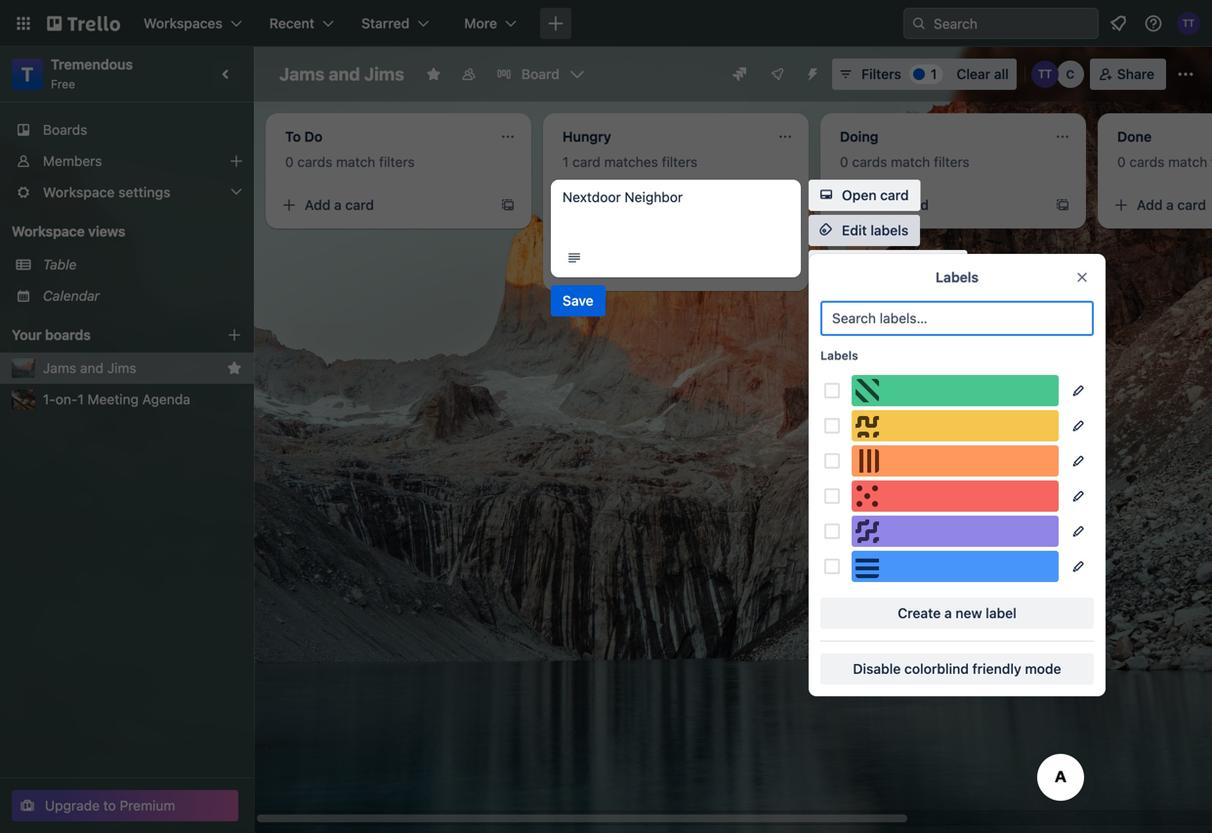 Task type: locate. For each thing, give the bounding box(es) containing it.
create board or workspace image
[[546, 14, 566, 33]]

2 match from the left
[[891, 154, 930, 170]]

0 horizontal spatial 1
[[78, 391, 84, 407]]

open information menu image
[[1144, 14, 1164, 33]]

change members
[[842, 257, 956, 274]]

1 vertical spatial edit
[[842, 328, 867, 344]]

2 horizontal spatial 0
[[1118, 154, 1126, 170]]

members
[[895, 257, 956, 274]]

1 horizontal spatial filters
[[662, 154, 698, 170]]

change down edit labels button
[[842, 257, 892, 274]]

change cover
[[842, 293, 931, 309]]

2 horizontal spatial add a card
[[860, 197, 929, 213]]

move button
[[809, 356, 889, 387]]

1 horizontal spatial cards
[[852, 154, 887, 170]]

0 horizontal spatial 0 cards match filters
[[285, 154, 415, 170]]

edit dates
[[842, 328, 907, 344]]

jims inside text field
[[364, 64, 404, 85]]

match down jams and jims text field
[[336, 154, 375, 170]]

2 horizontal spatial match
[[1169, 154, 1208, 170]]

edit inside button
[[842, 328, 867, 344]]

1 vertical spatial jams and jims
[[43, 360, 136, 376]]

jims left star or unstar board icon at the top of page
[[364, 64, 404, 85]]

a
[[334, 197, 342, 213], [889, 197, 897, 213], [612, 259, 619, 276], [945, 605, 952, 621]]

0 vertical spatial edit
[[842, 222, 867, 238]]

create
[[898, 605, 941, 621]]

jims
[[364, 64, 404, 85], [107, 360, 136, 376]]

workspace
[[12, 223, 85, 239]]

0 horizontal spatial jams
[[43, 360, 76, 376]]

automation image
[[797, 59, 825, 86]]

1 horizontal spatial and
[[329, 64, 360, 85]]

2 horizontal spatial filters
[[934, 154, 970, 170]]

0 for create from template… icon
[[285, 154, 294, 170]]

0 horizontal spatial jims
[[107, 360, 136, 376]]

copy
[[842, 398, 876, 414]]

filters
[[379, 154, 415, 170], [662, 154, 698, 170], [934, 154, 970, 170]]

2 horizontal spatial cards
[[1130, 154, 1165, 170]]

upgrade to premium link
[[12, 790, 238, 822]]

1 horizontal spatial add a card button
[[551, 252, 766, 283]]

jams
[[279, 64, 325, 85], [43, 360, 76, 376]]

0 vertical spatial change
[[842, 257, 892, 274]]

edit left "labels" at the right
[[842, 222, 867, 238]]

1 up nextdoor
[[563, 154, 569, 170]]

edit labels
[[842, 222, 909, 238]]

1 horizontal spatial 1
[[563, 154, 569, 170]]

1
[[931, 66, 937, 82], [563, 154, 569, 170], [78, 391, 84, 407]]

edit dates button
[[809, 320, 918, 352]]

0 cards match filters down jams and jims text field
[[285, 154, 415, 170]]

members
[[43, 153, 102, 169]]

Search field
[[927, 9, 1098, 38]]

0 vertical spatial 1
[[931, 66, 937, 82]]

1 change from the top
[[842, 257, 892, 274]]

0
[[285, 154, 294, 170], [840, 154, 849, 170], [1118, 154, 1126, 170]]

label
[[986, 605, 1017, 621]]

2 horizontal spatial 1
[[931, 66, 937, 82]]

0 horizontal spatial jams and jims
[[43, 360, 136, 376]]

edit for edit labels
[[842, 222, 867, 238]]

card
[[573, 154, 601, 170], [880, 187, 909, 203], [345, 197, 374, 213], [900, 197, 929, 213], [623, 259, 652, 276]]

labels
[[936, 269, 979, 285], [821, 349, 858, 362]]

meeting
[[87, 391, 139, 407]]

change
[[842, 257, 892, 274], [842, 293, 892, 309]]

cards down jams and jims text field
[[297, 154, 332, 170]]

add a card
[[305, 197, 374, 213], [860, 197, 929, 213], [582, 259, 652, 276]]

edit
[[842, 222, 867, 238], [842, 328, 867, 344]]

calendar
[[43, 288, 100, 304]]

0 horizontal spatial 0
[[285, 154, 294, 170]]

0 horizontal spatial match
[[336, 154, 375, 170]]

2 horizontal spatial add
[[860, 197, 886, 213]]

1 edit from the top
[[842, 222, 867, 238]]

jams and jims left star or unstar board icon at the top of page
[[279, 64, 404, 85]]

2 0 cards match filters from the left
[[840, 154, 970, 170]]

card inside open card link
[[880, 187, 909, 203]]

and
[[329, 64, 360, 85], [80, 360, 104, 376]]

1 0 cards match filters from the left
[[285, 154, 415, 170]]

clear
[[957, 66, 991, 82]]

Board name text field
[[270, 59, 414, 90]]

0 horizontal spatial add
[[305, 197, 331, 213]]

3 match from the left
[[1169, 154, 1208, 170]]

1 cards from the left
[[297, 154, 332, 170]]

dates
[[871, 328, 907, 344]]

filters
[[862, 66, 902, 82]]

1 for 1 card matches filters
[[563, 154, 569, 170]]

disable colorblind friendly mode button
[[821, 654, 1094, 685]]

c
[[1066, 67, 1075, 81]]

starred icon image
[[227, 360, 242, 376]]

0 cards match filters up open card
[[840, 154, 970, 170]]

edit inside button
[[842, 222, 867, 238]]

0 vertical spatial and
[[329, 64, 360, 85]]

your boards with 2 items element
[[12, 323, 197, 347]]

0 vertical spatial jams
[[279, 64, 325, 85]]

1 filters from the left
[[379, 154, 415, 170]]

jams inside text field
[[279, 64, 325, 85]]

1 0 from the left
[[285, 154, 294, 170]]

1 horizontal spatial labels
[[936, 269, 979, 285]]

add a card for the add a card button corresponding to create from template… icon
[[305, 197, 374, 213]]

1 card matches filters
[[563, 154, 698, 170]]

change members button
[[809, 250, 968, 281]]

1 horizontal spatial jims
[[364, 64, 404, 85]]

1-on-1 meeting agenda
[[43, 391, 190, 407]]

open
[[842, 187, 877, 203]]

new
[[956, 605, 982, 621]]

add a card for create from template… image the add a card button
[[860, 197, 929, 213]]

your boards
[[12, 327, 91, 343]]

2 horizontal spatial add a card button
[[828, 190, 1043, 221]]

filters for create from template… icon
[[379, 154, 415, 170]]

open card
[[842, 187, 909, 203]]

star or unstar board image
[[426, 66, 441, 82]]

cards for create from template… image
[[852, 154, 887, 170]]

match left f
[[1169, 154, 1208, 170]]

add a card for the add a card button to the middle
[[582, 259, 652, 276]]

0 horizontal spatial add a card
[[305, 197, 374, 213]]

cards
[[297, 154, 332, 170], [852, 154, 887, 170], [1130, 154, 1165, 170]]

tremendous
[[51, 56, 133, 72]]

nextdoor
[[563, 189, 621, 205]]

move
[[842, 363, 877, 379]]

workspace visible image
[[461, 66, 477, 82]]

3 cards from the left
[[1130, 154, 1165, 170]]

1 vertical spatial labels
[[821, 349, 858, 362]]

add for create from template… icon
[[305, 197, 331, 213]]

3 filters from the left
[[934, 154, 970, 170]]

1 right "1-"
[[78, 391, 84, 407]]

0 horizontal spatial filters
[[379, 154, 415, 170]]

cards up open card
[[852, 154, 887, 170]]

1 horizontal spatial jams and jims
[[279, 64, 404, 85]]

add
[[305, 197, 331, 213], [860, 197, 886, 213], [582, 259, 608, 276]]

tremendous free
[[51, 56, 133, 91]]

2 change from the top
[[842, 293, 892, 309]]

edit left dates
[[842, 328, 867, 344]]

cards left f
[[1130, 154, 1165, 170]]

and left star or unstar board icon at the top of page
[[329, 64, 360, 85]]

1 match from the left
[[336, 154, 375, 170]]

1 horizontal spatial 0 cards match filters
[[840, 154, 970, 170]]

terry turtle (terryturtle) image
[[1177, 12, 1201, 35]]

1 horizontal spatial jams
[[279, 64, 325, 85]]

create a new label
[[898, 605, 1017, 621]]

change up the edit dates button
[[842, 293, 892, 309]]

search image
[[911, 16, 927, 31]]

labels
[[871, 222, 909, 238]]

1 horizontal spatial add a card
[[582, 259, 652, 276]]

neighbor
[[625, 189, 683, 205]]

1 vertical spatial jams
[[43, 360, 76, 376]]

board
[[522, 66, 560, 82]]

primary element
[[0, 0, 1212, 47]]

labels up "search labels…" text box
[[936, 269, 979, 285]]

0 horizontal spatial cards
[[297, 154, 332, 170]]

0 vertical spatial jims
[[364, 64, 404, 85]]

and down your boards with 2 items element
[[80, 360, 104, 376]]

0 vertical spatial labels
[[936, 269, 979, 285]]

0 horizontal spatial add a card button
[[274, 190, 488, 221]]

cover
[[895, 293, 931, 309]]

0 cards match filters for create from template… icon
[[285, 154, 415, 170]]

Nextdoor Neighbor text field
[[563, 188, 789, 242]]

1 vertical spatial and
[[80, 360, 104, 376]]

1 vertical spatial 1
[[563, 154, 569, 170]]

2 vertical spatial 1
[[78, 391, 84, 407]]

match
[[336, 154, 375, 170], [891, 154, 930, 170], [1169, 154, 1208, 170]]

2 edit from the top
[[842, 328, 867, 344]]

2 0 from the left
[[840, 154, 849, 170]]

1 vertical spatial change
[[842, 293, 892, 309]]

0 vertical spatial jams and jims
[[279, 64, 404, 85]]

0 for create from template… image
[[840, 154, 849, 170]]

1 horizontal spatial match
[[891, 154, 930, 170]]

1 left the clear
[[931, 66, 937, 82]]

t
[[21, 63, 33, 85]]

jams and jims down your boards with 2 items element
[[43, 360, 136, 376]]

change for change members
[[842, 257, 892, 274]]

1 horizontal spatial 0
[[840, 154, 849, 170]]

workspace views
[[12, 223, 125, 239]]

match up open card
[[891, 154, 930, 170]]

jims up 1-on-1 meeting agenda
[[107, 360, 136, 376]]

add a card button
[[274, 190, 488, 221], [828, 190, 1043, 221], [551, 252, 766, 283]]

clear all
[[957, 66, 1009, 82]]

back to home image
[[47, 8, 120, 39]]

1 vertical spatial jims
[[107, 360, 136, 376]]

1 horizontal spatial add
[[582, 259, 608, 276]]

2 cards from the left
[[852, 154, 887, 170]]

match for create from template… image
[[891, 154, 930, 170]]

Search labels… text field
[[821, 301, 1094, 336]]

jams and jims
[[279, 64, 404, 85], [43, 360, 136, 376]]

0 cards match filters
[[285, 154, 415, 170], [840, 154, 970, 170]]

labels up move
[[821, 349, 858, 362]]



Task type: vqa. For each thing, say whether or not it's contained in the screenshot.
Your boards with 4 items element
no



Task type: describe. For each thing, give the bounding box(es) containing it.
1-
[[43, 391, 55, 407]]

add a card button for create from template… image
[[828, 190, 1043, 221]]

nextdoor neighbor link
[[563, 188, 789, 207]]

0 horizontal spatial and
[[80, 360, 104, 376]]

color: green, title: none image
[[852, 375, 1059, 406]]

0 cards match filters for create from template… image
[[840, 154, 970, 170]]

0 cards match f
[[1118, 154, 1212, 170]]

views
[[88, 223, 125, 239]]

disable
[[853, 661, 901, 677]]

change for change cover
[[842, 293, 892, 309]]

change cover button
[[809, 285, 943, 317]]

and inside text field
[[329, 64, 360, 85]]

boards link
[[0, 114, 254, 146]]

upgrade to premium
[[45, 798, 175, 814]]

a inside button
[[945, 605, 952, 621]]

create a new label button
[[821, 598, 1094, 629]]

open card link
[[809, 180, 921, 211]]

archive button
[[809, 426, 902, 457]]

show menu image
[[1176, 64, 1196, 84]]

c button
[[1057, 61, 1084, 88]]

save
[[563, 293, 594, 309]]

free
[[51, 77, 75, 91]]

share
[[1117, 66, 1155, 82]]

filters for create from template… image
[[934, 154, 970, 170]]

your
[[12, 327, 42, 343]]

friendly
[[973, 661, 1022, 677]]

colorblind
[[905, 661, 969, 677]]

f
[[1212, 154, 1212, 170]]

upgrade
[[45, 798, 100, 814]]

0 horizontal spatial labels
[[821, 349, 858, 362]]

1-on-1 meeting agenda link
[[43, 390, 242, 409]]

add a card button for create from template… icon
[[274, 190, 488, 221]]

calendar link
[[43, 286, 242, 306]]

create from template… image
[[500, 197, 516, 213]]

jams and jims inside text field
[[279, 64, 404, 85]]

members link
[[0, 146, 254, 177]]

all
[[994, 66, 1009, 82]]

boards
[[45, 327, 91, 343]]

add board image
[[227, 327, 242, 343]]

on-
[[55, 391, 78, 407]]

clear all button
[[949, 59, 1017, 90]]

color: orange, title: none image
[[852, 445, 1059, 477]]

tremendous link
[[51, 56, 133, 72]]

cards for create from template… icon
[[297, 154, 332, 170]]

close popover image
[[1075, 270, 1090, 285]]

chestercheeetah (chestercheeetah) image
[[1057, 61, 1084, 88]]

archive
[[842, 433, 891, 449]]

to
[[103, 798, 116, 814]]

matches
[[604, 154, 658, 170]]

edit labels button
[[809, 215, 920, 246]]

mode
[[1025, 661, 1062, 677]]

disable colorblind friendly mode
[[853, 661, 1062, 677]]

board button
[[488, 59, 593, 90]]

1 for 1
[[931, 66, 937, 82]]

color: yellow, title: none image
[[852, 410, 1059, 442]]

add for create from template… image
[[860, 197, 886, 213]]

edit for edit dates
[[842, 328, 867, 344]]

t link
[[12, 59, 43, 90]]

table link
[[43, 255, 242, 275]]

3 0 from the left
[[1118, 154, 1126, 170]]

0 notifications image
[[1107, 12, 1130, 35]]

terry turtle (terryturtle) image
[[1031, 61, 1059, 88]]

color: blue, title: none image
[[852, 551, 1059, 582]]

power ups image
[[770, 66, 786, 82]]

2 filters from the left
[[662, 154, 698, 170]]

copy button
[[809, 391, 887, 422]]

boards
[[43, 122, 87, 138]]

color: red, title: none image
[[852, 481, 1059, 512]]

match for create from template… icon
[[336, 154, 375, 170]]

agenda
[[142, 391, 190, 407]]

create from template… image
[[1055, 197, 1071, 213]]

share button
[[1090, 59, 1166, 90]]

nextdoor neighbor
[[563, 189, 683, 205]]

jams and jims link
[[43, 359, 219, 378]]

table
[[43, 256, 77, 273]]

premium
[[120, 798, 175, 814]]

color: purple, title: none image
[[852, 516, 1059, 547]]

save button
[[551, 285, 605, 317]]



